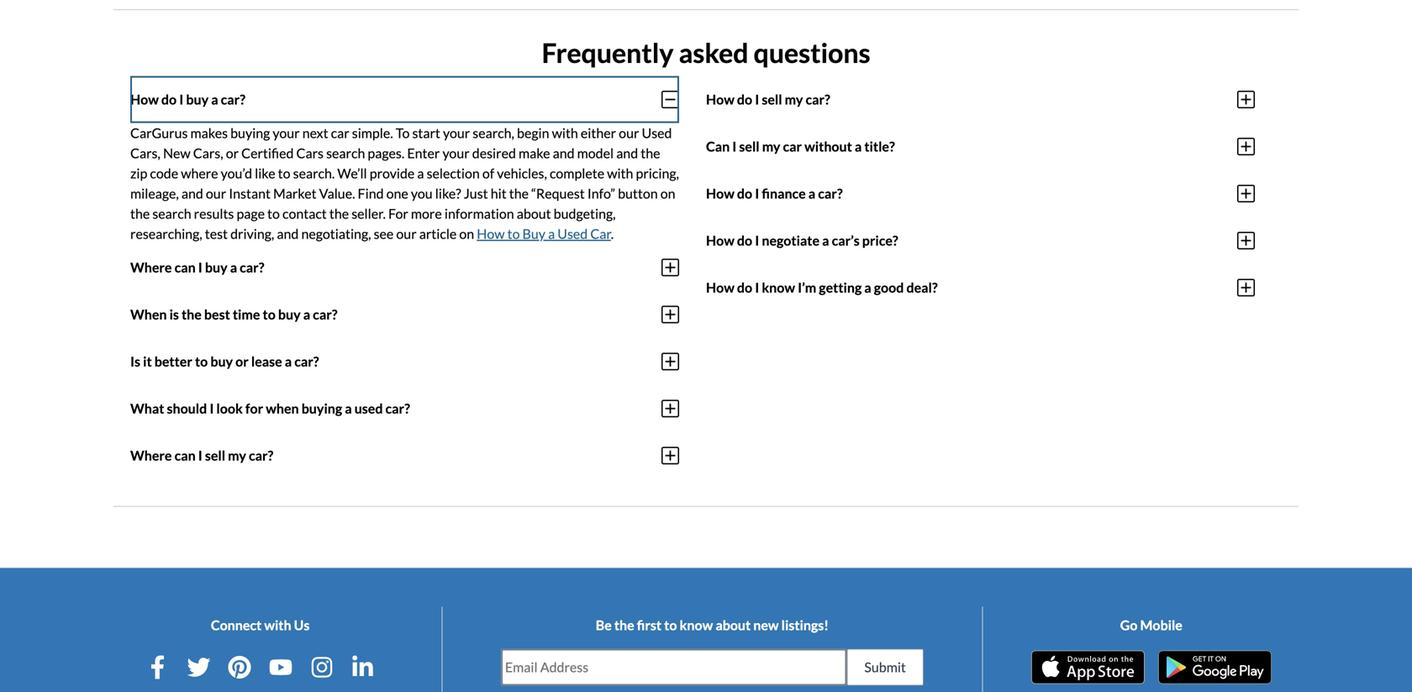 Task type: describe. For each thing, give the bounding box(es) containing it.
and up complete
[[553, 145, 575, 161]]

where for where can i buy a car?
[[130, 259, 172, 276]]

i for how do i buy a car?
[[179, 91, 183, 108]]

cars
[[296, 145, 324, 161]]

be the first to know about new listings!
[[596, 617, 829, 634]]

budgeting,
[[554, 205, 616, 222]]

instant
[[229, 185, 271, 202]]

pricing,
[[636, 165, 679, 181]]

how for how do i sell my car?
[[706, 91, 735, 108]]

information
[[445, 205, 514, 222]]

complete
[[550, 165, 605, 181]]

what should i look for when buying a used car? button
[[130, 385, 679, 432]]

new
[[163, 145, 191, 161]]

how to buy a used car .
[[477, 226, 614, 242]]

how do i negotiate a car's price?
[[706, 233, 898, 249]]

market
[[273, 185, 317, 202]]

2 horizontal spatial with
[[607, 165, 633, 181]]

can i sell my car without a title?
[[706, 138, 895, 155]]

plus square image for lease
[[662, 352, 679, 372]]

1 horizontal spatial our
[[396, 226, 417, 242]]

the up the pricing,
[[641, 145, 660, 161]]

connect with us
[[211, 617, 310, 634]]

the right be
[[614, 617, 634, 634]]

is
[[169, 306, 179, 323]]

what should i look for when buying a used car?
[[130, 401, 410, 417]]

us
[[294, 617, 310, 634]]

how for how to buy a used car .
[[477, 226, 505, 242]]

or inside dropdown button
[[236, 354, 249, 370]]

like
[[255, 165, 275, 181]]

test
[[205, 226, 228, 242]]

your up certified
[[273, 125, 300, 141]]

a down driving,
[[230, 259, 237, 276]]

plus square image for how do i know i'm getting a good deal?
[[1237, 278, 1255, 298]]

what
[[130, 401, 164, 417]]

to right like
[[278, 165, 290, 181]]

0 horizontal spatial our
[[206, 185, 226, 202]]

do for negotiate
[[737, 233, 753, 249]]

page
[[237, 205, 265, 222]]

negotiating,
[[301, 226, 371, 242]]

vehicles,
[[497, 165, 547, 181]]

and right model
[[616, 145, 638, 161]]

submit
[[865, 659, 906, 676]]

negotiate
[[762, 233, 820, 249]]

how do i negotiate a car's price? button
[[706, 217, 1255, 264]]

car
[[590, 226, 611, 242]]

provide
[[370, 165, 415, 181]]

results
[[194, 205, 234, 222]]

go mobile
[[1120, 617, 1183, 634]]

submit button
[[847, 649, 924, 686]]

begin
[[517, 125, 549, 141]]

lease
[[251, 354, 282, 370]]

either
[[581, 125, 616, 141]]

and down contact
[[277, 226, 299, 242]]

do for buy
[[161, 91, 177, 108]]

buy right time on the top left of page
[[278, 306, 301, 323]]

how do i sell my car?
[[706, 91, 830, 108]]

deal?
[[907, 280, 938, 296]]

how for how do i negotiate a car's price?
[[706, 233, 735, 249]]

to right page
[[267, 205, 280, 222]]

plus square image for buying
[[662, 399, 679, 419]]

a inside 'dropdown button'
[[855, 138, 862, 155]]

pinterest image
[[228, 656, 252, 680]]

can for sell
[[174, 448, 196, 464]]

sell for where can i sell my car?
[[205, 448, 225, 464]]

car? inside "dropdown button"
[[385, 401, 410, 417]]

can i sell my car without a title? button
[[706, 123, 1255, 170]]

for
[[388, 205, 408, 222]]

how do i buy a car? button
[[130, 76, 679, 123]]

do for finance
[[737, 185, 753, 202]]

the right hit
[[509, 185, 529, 202]]

how do i know i'm getting a good deal?
[[706, 280, 938, 296]]

i for how do i finance a car?
[[755, 185, 759, 202]]

car? right lease
[[294, 354, 319, 370]]

mileage,
[[130, 185, 179, 202]]

car? down driving,
[[240, 259, 264, 276]]

price?
[[862, 233, 898, 249]]

where for where can i sell my car?
[[130, 448, 172, 464]]

a inside dropdown button
[[285, 354, 292, 370]]

.
[[611, 226, 614, 242]]

plus square image for when is the best time to buy a car?
[[662, 305, 679, 325]]

when is the best time to buy a car?
[[130, 306, 338, 323]]

can
[[706, 138, 730, 155]]

where can i buy a car? button
[[130, 244, 679, 291]]

youtube image
[[269, 656, 293, 680]]

1 horizontal spatial about
[[716, 617, 751, 634]]

1 vertical spatial search
[[152, 205, 191, 222]]

it
[[143, 354, 152, 370]]

1 vertical spatial used
[[558, 226, 588, 242]]

is it better to buy or lease a car?
[[130, 354, 319, 370]]

article
[[419, 226, 457, 242]]

simple.
[[352, 125, 393, 141]]

0 vertical spatial on
[[661, 185, 676, 202]]

one
[[386, 185, 408, 202]]

linkedin image
[[351, 656, 375, 680]]

my inside 'dropdown button'
[[762, 138, 781, 155]]

how for how do i know i'm getting a good deal?
[[706, 280, 735, 296]]

more
[[411, 205, 442, 222]]

car? right the finance at the top of the page
[[818, 185, 843, 202]]

about inside cargurus makes buying your next car simple. to start your search, begin with either our used cars, new cars, or certified cars search pages. enter your desired make and model and the zip code where you'd like to search. we'll provide a selection of vehicles, complete with pricing, mileage, and our instant market value. find one you like? just hit the "request info" button on the search results page to contact the seller. for more information about budgeting, researching, test driving, and negotiating, see our article on
[[517, 205, 551, 222]]

buying inside "dropdown button"
[[302, 401, 342, 417]]

i for where can i buy a car?
[[198, 259, 202, 276]]

your right start
[[443, 125, 470, 141]]

we'll
[[337, 165, 367, 181]]

i for where can i sell my car?
[[198, 448, 202, 464]]

buy
[[523, 226, 546, 242]]

i for what should i look for when buying a used car?
[[210, 401, 214, 417]]

the inside dropdown button
[[182, 306, 202, 323]]

a right the finance at the top of the page
[[809, 185, 816, 202]]

how do i buy a car?
[[130, 91, 245, 108]]

0 horizontal spatial on
[[459, 226, 474, 242]]

my for how do i sell my car?
[[785, 91, 803, 108]]

driving,
[[230, 226, 274, 242]]

where can i buy a car?
[[130, 259, 264, 276]]

mobile
[[1140, 617, 1183, 634]]

your up selection
[[443, 145, 470, 161]]

start
[[412, 125, 440, 141]]

frequently asked questions
[[542, 37, 871, 69]]

i for how do i know i'm getting a good deal?
[[755, 280, 759, 296]]

like?
[[435, 185, 461, 202]]

title?
[[865, 138, 895, 155]]

value.
[[319, 185, 355, 202]]

is
[[130, 354, 140, 370]]

where
[[181, 165, 218, 181]]

car inside can i sell my car without a title? 'dropdown button'
[[783, 138, 802, 155]]

is it better to buy or lease a car? button
[[130, 338, 679, 385]]

0 vertical spatial our
[[619, 125, 639, 141]]

how do i finance a car?
[[706, 185, 843, 202]]

search,
[[473, 125, 514, 141]]

search.
[[293, 165, 335, 181]]

how do i sell my car? button
[[706, 76, 1255, 123]]

listings!
[[782, 617, 829, 634]]



Task type: locate. For each thing, give the bounding box(es) containing it.
i for how do i negotiate a car's price?
[[755, 233, 759, 249]]

next
[[302, 125, 328, 141]]

on down the pricing,
[[661, 185, 676, 202]]

2 vertical spatial sell
[[205, 448, 225, 464]]

buying up certified
[[230, 125, 270, 141]]

do left the finance at the top of the page
[[737, 185, 753, 202]]

buy inside dropdown button
[[210, 354, 233, 370]]

plus square image for price?
[[1237, 231, 1255, 251]]

zip
[[130, 165, 147, 181]]

i for how do i sell my car?
[[755, 91, 759, 108]]

pages.
[[368, 145, 405, 161]]

1 cars, from the left
[[130, 145, 160, 161]]

search up we'll
[[326, 145, 365, 161]]

0 horizontal spatial my
[[228, 448, 246, 464]]

do inside how do i know i'm getting a good deal? dropdown button
[[737, 280, 753, 296]]

sell inside dropdown button
[[762, 91, 782, 108]]

to left buy
[[507, 226, 520, 242]]

or
[[226, 145, 239, 161], [236, 354, 249, 370]]

0 vertical spatial or
[[226, 145, 239, 161]]

plus square image for how do i sell my car?
[[1237, 89, 1255, 110]]

for
[[245, 401, 263, 417]]

plus square image inside when is the best time to buy a car? dropdown button
[[662, 305, 679, 325]]

go
[[1120, 617, 1138, 634]]

plus square image inside is it better to buy or lease a car? dropdown button
[[662, 352, 679, 372]]

buy
[[186, 91, 209, 108], [205, 259, 228, 276], [278, 306, 301, 323], [210, 354, 233, 370]]

1 horizontal spatial on
[[661, 185, 676, 202]]

our
[[619, 125, 639, 141], [206, 185, 226, 202], [396, 226, 417, 242]]

i'm
[[798, 280, 816, 296]]

search
[[326, 145, 365, 161], [152, 205, 191, 222]]

i left 'negotiate'
[[755, 233, 759, 249]]

i left i'm
[[755, 280, 759, 296]]

where inside dropdown button
[[130, 448, 172, 464]]

where inside dropdown button
[[130, 259, 172, 276]]

car inside cargurus makes buying your next car simple. to start your search, begin with either our used cars, new cars, or certified cars search pages. enter your desired make and model and the zip code where you'd like to search. we'll provide a selection of vehicles, complete with pricing, mileage, and our instant market value. find one you like? just hit the "request info" button on the search results page to contact the seller. for more information about budgeting, researching, test driving, and negotiating, see our article on
[[331, 125, 349, 141]]

a up makes
[[211, 91, 218, 108]]

"request
[[531, 185, 585, 202]]

with
[[552, 125, 578, 141], [607, 165, 633, 181], [264, 617, 291, 634]]

car? right time on the top left of page
[[313, 306, 338, 323]]

1 vertical spatial where
[[130, 448, 172, 464]]

instagram image
[[310, 656, 334, 680]]

plus square image for how do i finance a car?
[[1237, 184, 1255, 204]]

do up cargurus
[[161, 91, 177, 108]]

cargurus
[[130, 125, 188, 141]]

2 cars, from the left
[[193, 145, 223, 161]]

a left used
[[345, 401, 352, 417]]

plus square image inside how do i know i'm getting a good deal? dropdown button
[[1237, 278, 1255, 298]]

2 horizontal spatial our
[[619, 125, 639, 141]]

1 vertical spatial my
[[762, 138, 781, 155]]

i inside 'dropdown button'
[[732, 138, 737, 155]]

download on the app store image
[[1031, 651, 1145, 685]]

can
[[174, 259, 196, 276], [174, 448, 196, 464]]

buy down test
[[205, 259, 228, 276]]

with up button
[[607, 165, 633, 181]]

cars, down makes
[[193, 145, 223, 161]]

just
[[464, 185, 488, 202]]

0 vertical spatial can
[[174, 259, 196, 276]]

where
[[130, 259, 172, 276], [130, 448, 172, 464]]

get it on google play image
[[1158, 651, 1272, 685]]

i
[[179, 91, 183, 108], [755, 91, 759, 108], [732, 138, 737, 155], [755, 185, 759, 202], [755, 233, 759, 249], [198, 259, 202, 276], [755, 280, 759, 296], [210, 401, 214, 417], [198, 448, 202, 464]]

2 vertical spatial with
[[264, 617, 291, 634]]

frequently
[[542, 37, 674, 69]]

where down researching,
[[130, 259, 172, 276]]

0 vertical spatial sell
[[762, 91, 782, 108]]

0 horizontal spatial search
[[152, 205, 191, 222]]

the right is at top
[[182, 306, 202, 323]]

know right the first
[[680, 617, 713, 634]]

0 horizontal spatial buying
[[230, 125, 270, 141]]

or left lease
[[236, 354, 249, 370]]

of
[[482, 165, 494, 181]]

0 vertical spatial with
[[552, 125, 578, 141]]

enter
[[407, 145, 440, 161]]

where down what
[[130, 448, 172, 464]]

can for buy
[[174, 259, 196, 276]]

i left look
[[210, 401, 214, 417]]

plus square image inside where can i buy a car? dropdown button
[[662, 258, 679, 278]]

how
[[130, 91, 159, 108], [706, 91, 735, 108], [706, 185, 735, 202], [477, 226, 505, 242], [706, 233, 735, 249], [706, 280, 735, 296]]

1 horizontal spatial search
[[326, 145, 365, 161]]

i down researching,
[[198, 259, 202, 276]]

a right lease
[[285, 354, 292, 370]]

asked
[[679, 37, 749, 69]]

to right time on the top left of page
[[263, 306, 276, 323]]

my down "how do i sell my car?"
[[762, 138, 781, 155]]

your
[[273, 125, 300, 141], [443, 125, 470, 141], [443, 145, 470, 161]]

can inside dropdown button
[[174, 448, 196, 464]]

car's
[[832, 233, 860, 249]]

be
[[596, 617, 612, 634]]

car?
[[221, 91, 245, 108], [806, 91, 830, 108], [818, 185, 843, 202], [240, 259, 264, 276], [313, 306, 338, 323], [294, 354, 319, 370], [385, 401, 410, 417], [249, 448, 273, 464]]

know left i'm
[[762, 280, 795, 296]]

0 horizontal spatial sell
[[205, 448, 225, 464]]

connect
[[211, 617, 262, 634]]

plus square image inside how do i finance a car? dropdown button
[[1237, 184, 1255, 204]]

1 vertical spatial can
[[174, 448, 196, 464]]

plus square image for where can i sell my car?
[[662, 446, 679, 466]]

cargurus makes buying your next car simple. to start your search, begin with either our used cars, new cars, or certified cars search pages. enter your desired make and model and the zip code where you'd like to search. we'll provide a selection of vehicles, complete with pricing, mileage, and our instant market value. find one you like? just hit the "request info" button on the search results page to contact the seller. for more information about budgeting, researching, test driving, and negotiating, see our article on
[[130, 125, 679, 242]]

used down budgeting,
[[558, 226, 588, 242]]

1 horizontal spatial my
[[762, 138, 781, 155]]

my down look
[[228, 448, 246, 464]]

do for sell
[[737, 91, 753, 108]]

my inside dropdown button
[[228, 448, 246, 464]]

a left car's
[[822, 233, 829, 249]]

my for where can i sell my car?
[[228, 448, 246, 464]]

do left 'negotiate'
[[737, 233, 753, 249]]

buy left lease
[[210, 354, 233, 370]]

car? down for
[[249, 448, 273, 464]]

twitter image
[[187, 656, 211, 680]]

0 vertical spatial where
[[130, 259, 172, 276]]

2 vertical spatial my
[[228, 448, 246, 464]]

0 vertical spatial used
[[642, 125, 672, 141]]

make
[[519, 145, 550, 161]]

0 vertical spatial know
[[762, 280, 795, 296]]

my inside dropdown button
[[785, 91, 803, 108]]

desired
[[472, 145, 516, 161]]

i down should
[[198, 448, 202, 464]]

used
[[642, 125, 672, 141], [558, 226, 588, 242]]

with left us
[[264, 617, 291, 634]]

1 vertical spatial sell
[[739, 138, 760, 155]]

on down information
[[459, 226, 474, 242]]

1 vertical spatial our
[[206, 185, 226, 202]]

do down asked
[[737, 91, 753, 108]]

do inside how do i negotiate a car's price? dropdown button
[[737, 233, 753, 249]]

you
[[411, 185, 433, 202]]

plus square image inside where can i sell my car? dropdown button
[[662, 446, 679, 466]]

look
[[216, 401, 243, 417]]

to right better
[[195, 354, 208, 370]]

1 horizontal spatial with
[[552, 125, 578, 141]]

1 horizontal spatial cars,
[[193, 145, 223, 161]]

makes
[[190, 125, 228, 141]]

plus square image inside how do i negotiate a car's price? dropdown button
[[1237, 231, 1255, 251]]

plus square image inside can i sell my car without a title? 'dropdown button'
[[1237, 136, 1255, 157]]

0 horizontal spatial about
[[517, 205, 551, 222]]

and down where
[[181, 185, 203, 202]]

new
[[753, 617, 779, 634]]

know
[[762, 280, 795, 296], [680, 617, 713, 634]]

and
[[553, 145, 575, 161], [616, 145, 638, 161], [181, 185, 203, 202], [277, 226, 299, 242]]

plus square image
[[1237, 89, 1255, 110], [1237, 136, 1255, 157], [1237, 184, 1255, 204], [1237, 278, 1255, 298], [662, 305, 679, 325], [662, 446, 679, 466]]

1 where from the top
[[130, 259, 172, 276]]

researching,
[[130, 226, 202, 242]]

0 vertical spatial buying
[[230, 125, 270, 141]]

sell down look
[[205, 448, 225, 464]]

where can i sell my car? button
[[130, 432, 679, 479]]

sell
[[762, 91, 782, 108], [739, 138, 760, 155], [205, 448, 225, 464]]

buying
[[230, 125, 270, 141], [302, 401, 342, 417]]

to inside dropdown button
[[263, 306, 276, 323]]

0 vertical spatial search
[[326, 145, 365, 161]]

0 horizontal spatial used
[[558, 226, 588, 242]]

i right can on the top of page
[[732, 138, 737, 155]]

1 horizontal spatial know
[[762, 280, 795, 296]]

time
[[233, 306, 260, 323]]

1 vertical spatial buying
[[302, 401, 342, 417]]

2 can from the top
[[174, 448, 196, 464]]

a right time on the top left of page
[[303, 306, 310, 323]]

a inside "dropdown button"
[[345, 401, 352, 417]]

my up "can i sell my car without a title?"
[[785, 91, 803, 108]]

search up researching,
[[152, 205, 191, 222]]

or inside cargurus makes buying your next car simple. to start your search, begin with either our used cars, new cars, or certified cars search pages. enter your desired make and model and the zip code where you'd like to search. we'll provide a selection of vehicles, complete with pricing, mileage, and our instant market value. find one you like? just hit the "request info" button on the search results page to contact the seller. for more information about budgeting, researching, test driving, and negotiating, see our article on
[[226, 145, 239, 161]]

buy up makes
[[186, 91, 209, 108]]

i inside dropdown button
[[198, 448, 202, 464]]

i up "can i sell my car without a title?"
[[755, 91, 759, 108]]

without
[[805, 138, 852, 155]]

1 vertical spatial know
[[680, 617, 713, 634]]

about
[[517, 205, 551, 222], [716, 617, 751, 634]]

about left new
[[716, 617, 751, 634]]

a inside cargurus makes buying your next car simple. to start your search, begin with either our used cars, new cars, or certified cars search pages. enter your desired make and model and the zip code where you'd like to search. we'll provide a selection of vehicles, complete with pricing, mileage, and our instant market value. find one you like? just hit the "request info" button on the search results page to contact the seller. for more information about budgeting, researching, test driving, and negotiating, see our article on
[[417, 165, 424, 181]]

minus square image
[[662, 89, 679, 110]]

how for how do i finance a car?
[[706, 185, 735, 202]]

know inside how do i know i'm getting a good deal? dropdown button
[[762, 280, 795, 296]]

buying right when
[[302, 401, 342, 417]]

i up cargurus
[[179, 91, 183, 108]]

the down mileage,
[[130, 205, 150, 222]]

1 vertical spatial about
[[716, 617, 751, 634]]

i left the finance at the top of the page
[[755, 185, 759, 202]]

sell for how do i sell my car?
[[762, 91, 782, 108]]

the down value.
[[329, 205, 349, 222]]

you'd
[[221, 165, 252, 181]]

0 vertical spatial about
[[517, 205, 551, 222]]

1 vertical spatial with
[[607, 165, 633, 181]]

sell right can on the top of page
[[739, 138, 760, 155]]

0 vertical spatial my
[[785, 91, 803, 108]]

when
[[266, 401, 299, 417]]

can down should
[[174, 448, 196, 464]]

when is the best time to buy a car? button
[[130, 291, 679, 338]]

questions
[[754, 37, 871, 69]]

plus square image for can i sell my car without a title?
[[1237, 136, 1255, 157]]

0 horizontal spatial cars,
[[130, 145, 160, 161]]

1 horizontal spatial used
[[642, 125, 672, 141]]

about up buy
[[517, 205, 551, 222]]

seller.
[[352, 205, 386, 222]]

better
[[154, 354, 192, 370]]

do inside the how do i sell my car? dropdown button
[[737, 91, 753, 108]]

where can i sell my car?
[[130, 448, 273, 464]]

1 horizontal spatial buying
[[302, 401, 342, 417]]

our up results in the top of the page
[[206, 185, 226, 202]]

1 can from the top
[[174, 259, 196, 276]]

sell inside 'dropdown button'
[[739, 138, 760, 155]]

hit
[[491, 185, 507, 202]]

1 horizontal spatial car
[[783, 138, 802, 155]]

car right next
[[331, 125, 349, 141]]

our right the either
[[619, 125, 639, 141]]

button
[[618, 185, 658, 202]]

1 horizontal spatial sell
[[739, 138, 760, 155]]

plus square image inside what should i look for when buying a used car? "dropdown button"
[[662, 399, 679, 419]]

cars,
[[130, 145, 160, 161], [193, 145, 223, 161]]

car left without
[[783, 138, 802, 155]]

facebook image
[[146, 656, 169, 680]]

do left i'm
[[737, 280, 753, 296]]

do inside "how do i buy a car?" dropdown button
[[161, 91, 177, 108]]

when
[[130, 306, 167, 323]]

2 vertical spatial our
[[396, 226, 417, 242]]

or up you'd
[[226, 145, 239, 161]]

how for how do i buy a car?
[[130, 91, 159, 108]]

to inside dropdown button
[[195, 354, 208, 370]]

a left good
[[864, 280, 872, 296]]

a right buy
[[548, 226, 555, 242]]

car? up makes
[[221, 91, 245, 108]]

plus square image inside the how do i sell my car? dropdown button
[[1237, 89, 1255, 110]]

2 horizontal spatial my
[[785, 91, 803, 108]]

used down minus square icon at the left of the page
[[642, 125, 672, 141]]

2 where from the top
[[130, 448, 172, 464]]

see
[[374, 226, 394, 242]]

cars, up zip
[[130, 145, 160, 161]]

0 horizontal spatial car
[[331, 125, 349, 141]]

a left title?
[[855, 138, 862, 155]]

with right begin
[[552, 125, 578, 141]]

buying inside cargurus makes buying your next car simple. to start your search, begin with either our used cars, new cars, or certified cars search pages. enter your desired make and model and the zip code where you'd like to search. we'll provide a selection of vehicles, complete with pricing, mileage, and our instant market value. find one you like? just hit the "request info" button on the search results page to contact the seller. for more information about budgeting, researching, test driving, and negotiating, see our article on
[[230, 125, 270, 141]]

1 vertical spatial on
[[459, 226, 474, 242]]

on
[[661, 185, 676, 202], [459, 226, 474, 242]]

can down researching,
[[174, 259, 196, 276]]

code
[[150, 165, 178, 181]]

a up you
[[417, 165, 424, 181]]

find
[[358, 185, 384, 202]]

car
[[331, 125, 349, 141], [783, 138, 802, 155]]

2 horizontal spatial sell
[[762, 91, 782, 108]]

to right the first
[[664, 617, 677, 634]]

0 horizontal spatial know
[[680, 617, 713, 634]]

0 horizontal spatial with
[[264, 617, 291, 634]]

car? down 'questions'
[[806, 91, 830, 108]]

1 vertical spatial or
[[236, 354, 249, 370]]

how do i know i'm getting a good deal? button
[[706, 264, 1255, 311]]

sell up "can i sell my car without a title?"
[[762, 91, 782, 108]]

Email Address email field
[[502, 650, 846, 685]]

used inside cargurus makes buying your next car simple. to start your search, begin with either our used cars, new cars, or certified cars search pages. enter your desired make and model and the zip code where you'd like to search. we'll provide a selection of vehicles, complete with pricing, mileage, and our instant market value. find one you like? just hit the "request info" button on the search results page to contact the seller. for more information about budgeting, researching, test driving, and negotiating, see our article on
[[642, 125, 672, 141]]

our down for
[[396, 226, 417, 242]]

should
[[167, 401, 207, 417]]

plus square image
[[1237, 231, 1255, 251], [662, 258, 679, 278], [662, 352, 679, 372], [662, 399, 679, 419]]

car? right used
[[385, 401, 410, 417]]

do inside how do i finance a car? dropdown button
[[737, 185, 753, 202]]

can inside dropdown button
[[174, 259, 196, 276]]

do for know
[[737, 280, 753, 296]]

i inside "dropdown button"
[[210, 401, 214, 417]]

to
[[396, 125, 410, 141]]

a
[[211, 91, 218, 108], [855, 138, 862, 155], [417, 165, 424, 181], [809, 185, 816, 202], [548, 226, 555, 242], [822, 233, 829, 249], [230, 259, 237, 276], [864, 280, 872, 296], [303, 306, 310, 323], [285, 354, 292, 370], [345, 401, 352, 417]]

sell inside dropdown button
[[205, 448, 225, 464]]



Task type: vqa. For each thing, say whether or not it's contained in the screenshot.
$32,477 228
no



